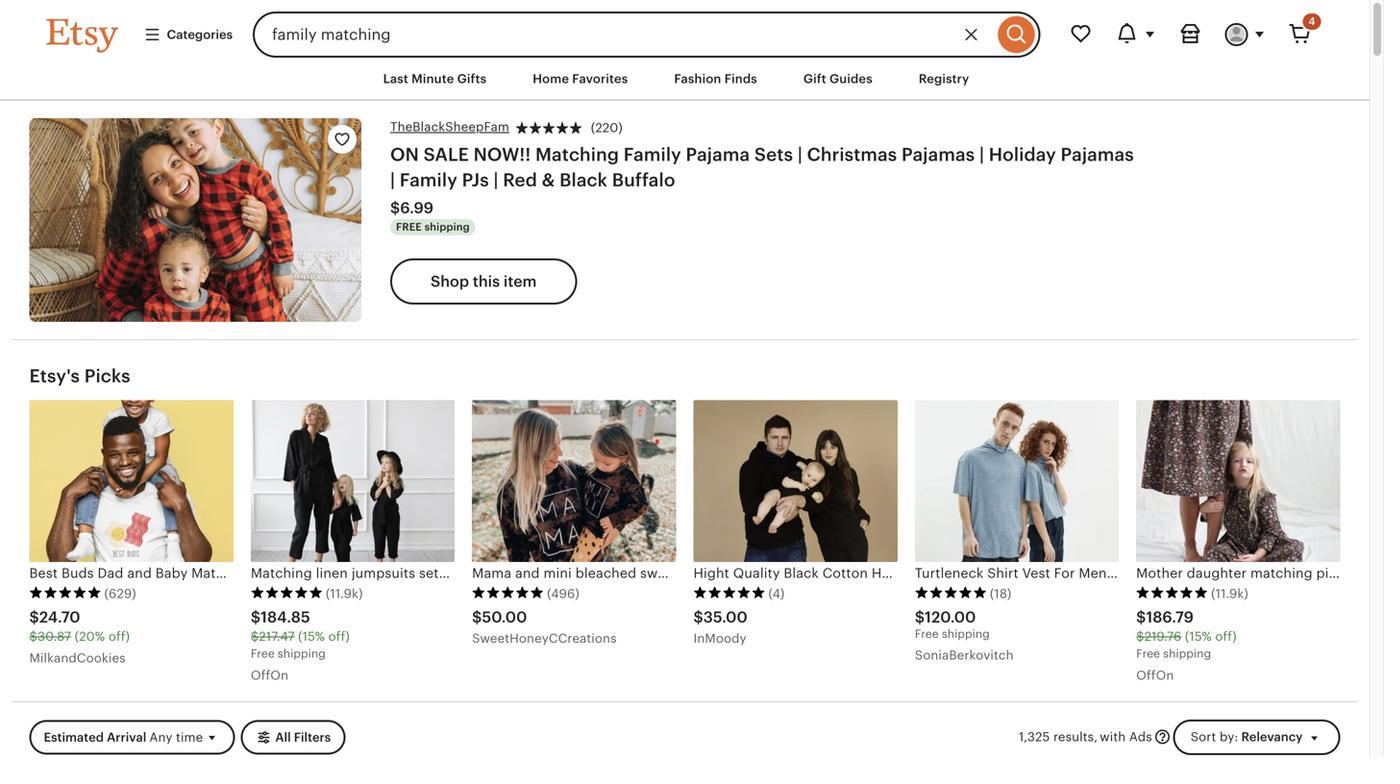 Task type: describe. For each thing, give the bounding box(es) containing it.
| down on at top
[[390, 170, 395, 190]]

2 pajamas from the left
[[1061, 144, 1135, 165]]

favorites
[[572, 72, 628, 86]]

gift guides
[[804, 72, 873, 86]]

5 out of 5 stars image for mama and mini bleached sweatshirt set image
[[472, 587, 544, 600]]

mama and mini bleached sweatshirt set image
[[472, 401, 676, 563]]

time
[[176, 731, 203, 745]]

(20%
[[75, 630, 105, 644]]

off) for 184.85
[[329, 630, 350, 644]]

&
[[542, 170, 555, 190]]

$ 120.00 free shipping soniaberkovitch
[[915, 609, 1014, 663]]

and
[[515, 566, 540, 581]]

$ inside on sale now!! matching family pajama sets | christmas pajamas | holiday pajamas | family pjs | red & black buffalo $ 6.99 free shipping
[[390, 200, 400, 217]]

categories banner
[[12, 0, 1358, 58]]

with
[[1100, 730, 1126, 745]]

off) for 186.79
[[1216, 630, 1237, 644]]

$ inside $ 120.00 free shipping soniaberkovitch
[[915, 609, 925, 626]]

5 out of 5 stars image for "turtleneck shirt vest for men and unisex oversized t-shirt in blue soft wool straight and short sleeves comfortable polo neckline shirt" image
[[915, 587, 987, 600]]

| right pjs
[[494, 170, 499, 190]]

free inside $ 120.00 free shipping soniaberkovitch
[[915, 628, 939, 641]]

sweatshirt
[[640, 566, 708, 581]]

clothing
[[496, 566, 566, 581]]

on sale now!! matching family pajama sets | christmas pajamas | holiday pajamas | family pjs | red & black buffalo link
[[390, 144, 1135, 190]]

estimated arrival any time
[[44, 731, 203, 745]]

by:
[[1220, 730, 1239, 745]]

set/offon
[[419, 566, 492, 581]]

this
[[473, 273, 500, 290]]

pajama
[[686, 144, 750, 165]]

sets
[[755, 144, 794, 165]]

etsy's picks
[[29, 366, 130, 387]]

last minute gifts link
[[369, 62, 501, 96]]

none search field inside categories "banner"
[[253, 12, 1041, 58]]

etsy's
[[29, 366, 80, 387]]

4 link
[[1278, 12, 1324, 58]]

theblacksheepfam
[[390, 120, 510, 134]]

5 out of 5 stars image for best buds dad and baby matching shirts, dad and daughter shirts, father son matching shirts, new dad gift, fathers day matching t-shirts image
[[29, 587, 101, 600]]

$ 184.85 $ 217.47 (15% off) free shipping offon
[[251, 609, 350, 683]]

black
[[560, 170, 608, 190]]

arrival
[[107, 731, 146, 745]]

fashion finds
[[674, 72, 758, 86]]

free
[[396, 221, 422, 233]]

minute
[[412, 72, 454, 86]]

fashion
[[674, 72, 722, 86]]

registry link
[[905, 62, 984, 96]]

30.87
[[37, 630, 71, 644]]

5 out of 5 stars image for mother daughter matching piccadilly poplin dresses / offon clothing image
[[1137, 587, 1209, 600]]

35.00
[[704, 609, 748, 626]]

mama
[[472, 566, 512, 581]]

home
[[533, 72, 569, 86]]

shipping inside $ 120.00 free shipping soniaberkovitch
[[942, 628, 990, 641]]

shipping inside $ 186.79 $ 219.76 (15% off) free shipping offon
[[1164, 648, 1212, 661]]

holiday
[[989, 144, 1057, 165]]

sort
[[1191, 730, 1217, 745]]

24.70
[[39, 609, 80, 626]]

matching inside on sale now!! matching family pajama sets | christmas pajamas | holiday pajamas | family pjs | red & black buffalo $ 6.99 free shipping
[[536, 144, 619, 165]]

matching linen jumpsuits set/offon clothing
[[251, 566, 566, 581]]

linen
[[316, 566, 348, 581]]

Search for anything text field
[[253, 12, 994, 58]]

50.00
[[482, 609, 527, 626]]

ads
[[1130, 730, 1153, 745]]

shop
[[431, 273, 469, 290]]

with ads
[[1100, 730, 1153, 745]]

sort by: relevancy
[[1191, 730, 1303, 745]]

120.00
[[925, 609, 977, 626]]

last minute gifts
[[383, 72, 487, 86]]

all
[[275, 731, 291, 745]]

4
[[1309, 15, 1316, 27]]

turtleneck shirt vest for men and unisex oversized t-shirt in blue soft wool straight and short sleeves comfortable polo neckline shirt image
[[915, 401, 1119, 563]]

soniaberkovitch
[[915, 649, 1014, 663]]

offon for 184.85
[[251, 669, 289, 683]]

186.79
[[1147, 609, 1194, 626]]

bleached
[[576, 566, 637, 581]]

christmas
[[807, 144, 898, 165]]

gifts
[[457, 72, 487, 86]]

| left holiday
[[980, 144, 985, 165]]

$ 35.00 inmoody
[[694, 609, 748, 646]]

(11.9k) for 184.85
[[326, 587, 363, 601]]

off) for 24.70
[[108, 630, 130, 644]]

(4)
[[769, 587, 785, 601]]

1,325
[[1019, 730, 1050, 745]]

(18)
[[990, 587, 1012, 601]]

shop this item
[[431, 273, 537, 290]]

| right sets
[[798, 144, 803, 165]]

(220)
[[591, 121, 623, 135]]

(496)
[[547, 587, 580, 601]]

buffalo
[[612, 170, 676, 190]]

shipping inside the $ 184.85 $ 217.47 (15% off) free shipping offon
[[278, 648, 326, 661]]



Task type: locate. For each thing, give the bounding box(es) containing it.
free inside the $ 184.85 $ 217.47 (15% off) free shipping offon
[[251, 648, 275, 661]]

(15% down 184.85
[[298, 630, 325, 644]]

red
[[503, 170, 537, 190]]

milkandcookies
[[29, 652, 126, 666]]

5 out of 5 stars image
[[29, 587, 101, 600], [251, 587, 323, 600], [472, 587, 544, 600], [694, 587, 766, 600], [915, 587, 987, 600], [1137, 587, 1209, 600]]

5 out of 5 stars image up 184.85
[[251, 587, 323, 600]]

shipping down "6.99"
[[425, 221, 470, 233]]

pajamas right holiday
[[1061, 144, 1135, 165]]

0 horizontal spatial off)
[[108, 630, 130, 644]]

pajamas down registry link
[[902, 144, 975, 165]]

1 horizontal spatial free
[[915, 628, 939, 641]]

finds
[[725, 72, 758, 86]]

shipping down 219.76
[[1164, 648, 1212, 661]]

2 horizontal spatial free
[[1137, 648, 1161, 661]]

gift
[[804, 72, 827, 86]]

2 (11.9k) from the left
[[1212, 587, 1249, 601]]

1 vertical spatial family
[[400, 170, 458, 190]]

free down 219.76
[[1137, 648, 1161, 661]]

free inside $ 186.79 $ 219.76 (15% off) free shipping offon
[[1137, 648, 1161, 661]]

(11.9k) down linen
[[326, 587, 363, 601]]

categories
[[167, 27, 233, 42]]

1 offon from the left
[[251, 669, 289, 683]]

$
[[390, 200, 400, 217], [29, 609, 39, 626], [251, 609, 261, 626], [472, 609, 482, 626], [694, 609, 704, 626], [915, 609, 925, 626], [1137, 609, 1147, 626], [29, 630, 37, 644], [251, 630, 259, 644], [1137, 630, 1145, 644]]

(11.9k)
[[326, 587, 363, 601], [1212, 587, 1249, 601]]

1 horizontal spatial off)
[[329, 630, 350, 644]]

pajamas
[[902, 144, 975, 165], [1061, 144, 1135, 165]]

free down 217.47
[[251, 648, 275, 661]]

theblacksheepfam link
[[390, 118, 510, 136]]

set
[[712, 566, 731, 581]]

$ 24.70 $ 30.87 (20% off) milkandcookies
[[29, 609, 130, 666]]

|
[[798, 144, 803, 165], [980, 144, 985, 165], [390, 170, 395, 190], [494, 170, 499, 190]]

(629)
[[104, 587, 136, 601]]

shipping inside on sale now!! matching family pajama sets | christmas pajamas | holiday pajamas | family pjs | red & black buffalo $ 6.99 free shipping
[[425, 221, 470, 233]]

last
[[383, 72, 409, 86]]

None search field
[[253, 12, 1041, 58]]

off) inside $ 186.79 $ 219.76 (15% off) free shipping offon
[[1216, 630, 1237, 644]]

2 off) from the left
[[329, 630, 350, 644]]

1 (15% from the left
[[298, 630, 325, 644]]

1 (11.9k) from the left
[[326, 587, 363, 601]]

1 horizontal spatial pajamas
[[1061, 144, 1135, 165]]

$ inside the $ 35.00 inmoody
[[694, 609, 704, 626]]

all filters
[[275, 731, 331, 745]]

now!!
[[474, 144, 531, 165]]

fashion finds link
[[660, 62, 772, 96]]

1 vertical spatial matching
[[251, 566, 312, 581]]

menu bar
[[12, 58, 1358, 101]]

on
[[390, 144, 419, 165]]

relevancy
[[1242, 730, 1303, 745]]

matching
[[536, 144, 619, 165], [251, 566, 312, 581]]

off) inside $ 24.70 $ 30.87 (20% off) milkandcookies
[[108, 630, 130, 644]]

family
[[624, 144, 682, 165], [400, 170, 458, 190]]

matching linen jumpsuits set/offon clothing image
[[251, 401, 455, 563]]

5 out of 5 stars image up 120.00
[[915, 587, 987, 600]]

1 5 out of 5 stars image from the left
[[29, 587, 101, 600]]

sweethoneyccreations
[[472, 632, 617, 646]]

off)
[[108, 630, 130, 644], [329, 630, 350, 644], [1216, 630, 1237, 644]]

mother daughter matching piccadilly poplin dresses / offon clothing image
[[1137, 401, 1341, 563]]

0 horizontal spatial offon
[[251, 669, 289, 683]]

results,
[[1054, 730, 1098, 745]]

(15% inside the $ 184.85 $ 217.47 (15% off) free shipping offon
[[298, 630, 325, 644]]

4 5 out of 5 stars image from the left
[[694, 587, 766, 600]]

guides
[[830, 72, 873, 86]]

(15% down the 186.79
[[1186, 630, 1212, 644]]

family up "6.99"
[[400, 170, 458, 190]]

(11.9k) up $ 186.79 $ 219.76 (15% off) free shipping offon
[[1212, 587, 1249, 601]]

shipping
[[425, 221, 470, 233], [942, 628, 990, 641], [278, 648, 326, 661], [1164, 648, 1212, 661]]

free down 120.00
[[915, 628, 939, 641]]

estimated
[[44, 731, 104, 745]]

categories button
[[129, 17, 247, 52]]

0 horizontal spatial matching
[[251, 566, 312, 581]]

0 horizontal spatial free
[[251, 648, 275, 661]]

offon inside $ 186.79 $ 219.76 (15% off) free shipping offon
[[1137, 669, 1175, 683]]

1,325 results,
[[1019, 730, 1098, 745]]

6.99
[[400, 200, 434, 217]]

offon down 217.47
[[251, 669, 289, 683]]

3 5 out of 5 stars image from the left
[[472, 587, 544, 600]]

mama and mini bleached sweatshirt set
[[472, 566, 731, 581]]

hight quality black cotton hoodie, black man hoodie, man sweatshirt, oversized hoodie, black oversized sweatshirt, black pullover, black set image
[[694, 401, 898, 563]]

1 horizontal spatial offon
[[1137, 669, 1175, 683]]

219.76
[[1145, 630, 1182, 644]]

off) inside the $ 184.85 $ 217.47 (15% off) free shipping offon
[[329, 630, 350, 644]]

(15% for 186.79
[[1186, 630, 1212, 644]]

$ 186.79 $ 219.76 (15% off) free shipping offon
[[1137, 609, 1237, 683]]

home favorites
[[533, 72, 628, 86]]

5 out of 5 stars image for hight quality black cotton hoodie, black man hoodie, man sweatshirt, oversized hoodie, black oversized sweatshirt, black pullover, black set image
[[694, 587, 766, 600]]

off) right 217.47
[[329, 630, 350, 644]]

gift guides link
[[789, 62, 887, 96]]

offon inside the $ 184.85 $ 217.47 (15% off) free shipping offon
[[251, 669, 289, 683]]

off) right the (20%
[[108, 630, 130, 644]]

jumpsuits
[[352, 566, 416, 581]]

shop this item link
[[390, 259, 577, 305]]

184.85
[[261, 609, 310, 626]]

all filters button
[[241, 721, 345, 755]]

1 horizontal spatial (11.9k)
[[1212, 587, 1249, 601]]

0 horizontal spatial family
[[400, 170, 458, 190]]

5 5 out of 5 stars image from the left
[[915, 587, 987, 600]]

0 vertical spatial family
[[624, 144, 682, 165]]

picks
[[84, 366, 130, 387]]

(15% for 184.85
[[298, 630, 325, 644]]

free for 184.85
[[251, 648, 275, 661]]

inmoody
[[694, 632, 747, 646]]

$ inside the $ 50.00 sweethoneyccreations
[[472, 609, 482, 626]]

5 out of 5 stars image up the 186.79
[[1137, 587, 1209, 600]]

shipping up soniaberkovitch
[[942, 628, 990, 641]]

$ 50.00 sweethoneyccreations
[[472, 609, 617, 646]]

sale
[[424, 144, 469, 165]]

5 out of 5 stars image up '50.00'
[[472, 587, 544, 600]]

(15% inside $ 186.79 $ 219.76 (15% off) free shipping offon
[[1186, 630, 1212, 644]]

offon down 219.76
[[1137, 669, 1175, 683]]

1 horizontal spatial family
[[624, 144, 682, 165]]

0 horizontal spatial (15%
[[298, 630, 325, 644]]

3 off) from the left
[[1216, 630, 1237, 644]]

5 out of 5 stars image for matching linen jumpsuits set/offon clothing image
[[251, 587, 323, 600]]

menu bar containing last minute gifts
[[12, 58, 1358, 101]]

offon for 186.79
[[1137, 669, 1175, 683]]

2 horizontal spatial off)
[[1216, 630, 1237, 644]]

0 horizontal spatial (11.9k)
[[326, 587, 363, 601]]

free for 186.79
[[1137, 648, 1161, 661]]

any
[[149, 731, 173, 745]]

2 offon from the left
[[1137, 669, 1175, 683]]

registry
[[919, 72, 970, 86]]

1 horizontal spatial (15%
[[1186, 630, 1212, 644]]

filters
[[294, 731, 331, 745]]

2 5 out of 5 stars image from the left
[[251, 587, 323, 600]]

pjs
[[462, 170, 489, 190]]

(15%
[[298, 630, 325, 644], [1186, 630, 1212, 644]]

0 horizontal spatial pajamas
[[902, 144, 975, 165]]

5 out of 5 stars image down set
[[694, 587, 766, 600]]

6 5 out of 5 stars image from the left
[[1137, 587, 1209, 600]]

item
[[504, 273, 537, 290]]

best buds dad and baby matching shirts, dad and daughter shirts, father son matching shirts, new dad gift, fathers day matching t-shirts image
[[29, 401, 234, 563]]

217.47
[[259, 630, 295, 644]]

shipping down 217.47
[[278, 648, 326, 661]]

5 out of 5 stars image up 24.70
[[29, 587, 101, 600]]

1 pajamas from the left
[[902, 144, 975, 165]]

on sale now!! matching family pajama sets | christmas pajamas | holiday pajamas | family pjs | red & black buffalo $ 6.99 free shipping
[[390, 144, 1135, 233]]

matching up 184.85
[[251, 566, 312, 581]]

mini
[[544, 566, 572, 581]]

1 off) from the left
[[108, 630, 130, 644]]

0 vertical spatial matching
[[536, 144, 619, 165]]

off) right 219.76
[[1216, 630, 1237, 644]]

(11.9k) for 186.79
[[1212, 587, 1249, 601]]

matching up black
[[536, 144, 619, 165]]

offon
[[251, 669, 289, 683], [1137, 669, 1175, 683]]

2 (15% from the left
[[1186, 630, 1212, 644]]

family up buffalo
[[624, 144, 682, 165]]

1 horizontal spatial matching
[[536, 144, 619, 165]]



Task type: vqa. For each thing, say whether or not it's contained in the screenshot.
Insoles & Accessories to the top
no



